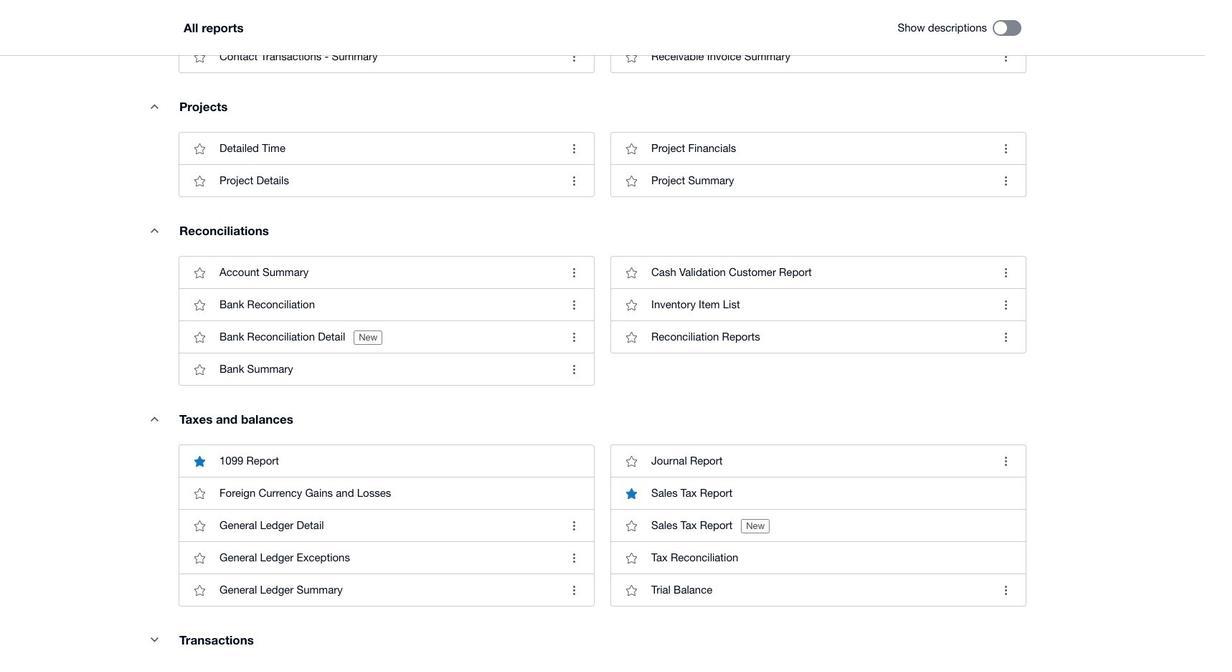 Task type: locate. For each thing, give the bounding box(es) containing it.
expand report group image for 3rd more options image from the top
[[140, 216, 169, 245]]

expand report group image for 5th more options image from the bottom
[[140, 92, 169, 121]]

0 horizontal spatial remove favorite image
[[185, 447, 214, 476]]

2 expand report group image from the top
[[140, 216, 169, 245]]

more options image
[[991, 42, 1020, 71], [560, 167, 588, 195], [560, 323, 588, 352], [560, 355, 588, 384], [560, 544, 588, 573]]

1 vertical spatial expand report group image
[[140, 216, 169, 245]]

5 more options image from the top
[[560, 512, 588, 540]]

expand report group image
[[140, 405, 169, 433]]

1 expand report group image from the top
[[140, 92, 169, 121]]

0 vertical spatial remove favorite image
[[185, 447, 214, 476]]

more options image
[[560, 42, 588, 71], [560, 134, 588, 163], [560, 258, 588, 287], [560, 291, 588, 319], [560, 512, 588, 540], [560, 576, 588, 605]]

6 more options image from the top
[[560, 576, 588, 605]]

0 vertical spatial expand report group image
[[140, 92, 169, 121]]

expand report group image
[[140, 92, 169, 121], [140, 216, 169, 245]]

favorite image
[[617, 42, 646, 71], [185, 258, 214, 287], [617, 258, 646, 287], [185, 323, 214, 352], [617, 323, 646, 352], [185, 355, 214, 384], [185, 479, 214, 508], [617, 512, 646, 540], [185, 544, 214, 573], [617, 544, 646, 573], [185, 576, 214, 605]]

1 vertical spatial remove favorite image
[[617, 479, 646, 508]]

remove favorite image
[[185, 447, 214, 476], [617, 479, 646, 508]]

favorite image
[[185, 42, 214, 71], [185, 134, 214, 163], [617, 134, 646, 163], [185, 167, 214, 195], [617, 167, 646, 195], [185, 291, 214, 319], [617, 291, 646, 319], [617, 447, 646, 476], [185, 512, 214, 540], [617, 576, 646, 605]]

1 horizontal spatial remove favorite image
[[617, 479, 646, 508]]



Task type: vqa. For each thing, say whether or not it's contained in the screenshot.
the topmost the 2022
no



Task type: describe. For each thing, give the bounding box(es) containing it.
4 more options image from the top
[[560, 291, 588, 319]]

collapse report group image
[[140, 626, 169, 654]]

3 more options image from the top
[[560, 258, 588, 287]]

1 more options image from the top
[[560, 42, 588, 71]]

2 more options image from the top
[[560, 134, 588, 163]]



